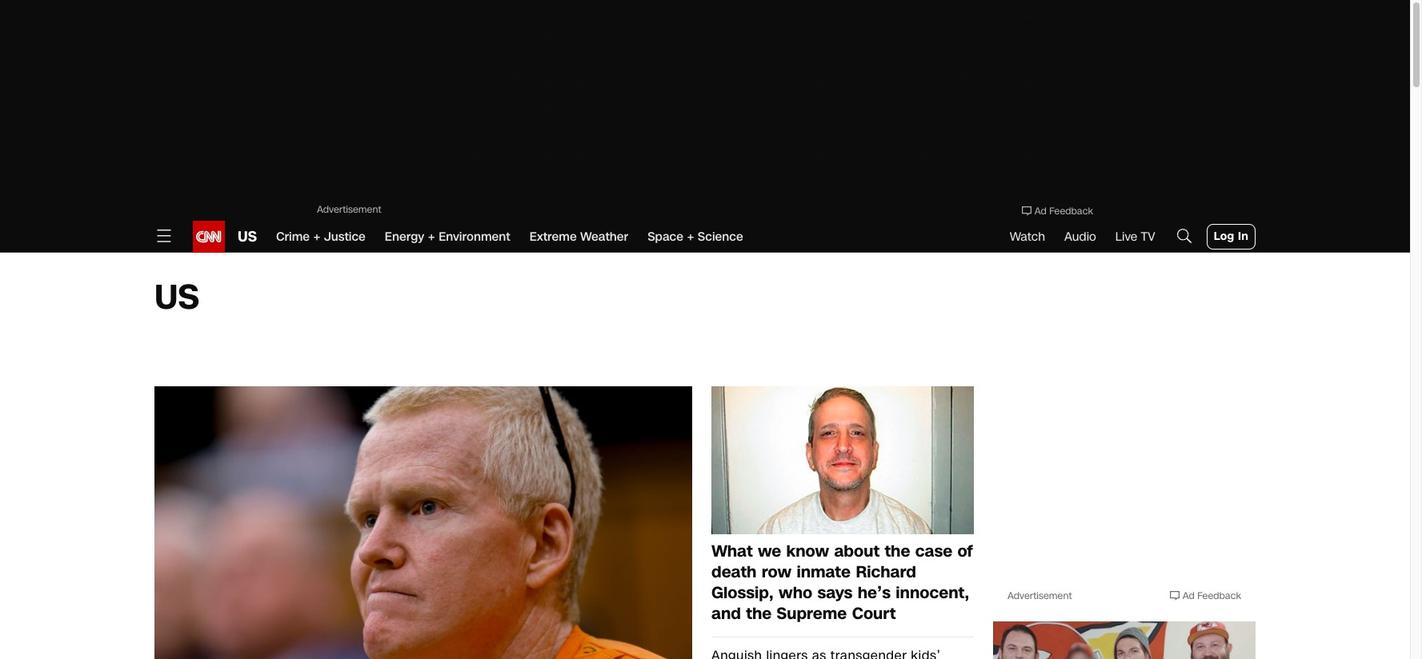 Task type: vqa. For each thing, say whether or not it's contained in the screenshot.
right AD
yes



Task type: describe. For each thing, give the bounding box(es) containing it.
space + science
[[648, 229, 744, 245]]

row
[[762, 561, 792, 583]]

space
[[648, 229, 684, 245]]

1 vertical spatial advertisement element
[[1005, 387, 1245, 587]]

space + science link
[[648, 221, 744, 253]]

1 horizontal spatial ad
[[1183, 590, 1195, 603]]

ad feedback for the topmost advertisement "element"
[[1035, 205, 1094, 218]]

energy + environment link
[[385, 221, 511, 253]]

know
[[787, 540, 830, 562]]

extreme weather link
[[530, 221, 629, 253]]

inmate
[[797, 561, 851, 583]]

energy + environment
[[385, 229, 511, 245]]

0 vertical spatial ad
[[1035, 205, 1047, 218]]

0 vertical spatial feedback
[[1050, 205, 1094, 218]]

0 horizontal spatial us
[[155, 275, 199, 321]]

energy
[[385, 229, 425, 245]]

1 vertical spatial feedback
[[1198, 590, 1242, 603]]

us link
[[225, 221, 257, 253]]

who
[[779, 582, 813, 604]]

live
[[1116, 229, 1138, 245]]

audio link
[[1065, 229, 1097, 245]]

case
[[916, 540, 953, 562]]

we
[[758, 540, 782, 562]]

watch
[[1010, 229, 1046, 245]]

this photo provided by the oklahoma department of corrections shows death row inmate richard glossip on february 19, 2021. image
[[712, 387, 974, 534]]

audio
[[1065, 229, 1097, 245]]

of
[[958, 540, 973, 562]]

extreme weather
[[530, 229, 629, 245]]

weather
[[581, 229, 629, 245]]

log
[[1214, 229, 1235, 244]]

court
[[852, 602, 896, 625]]

+ for energy
[[428, 229, 435, 245]]

innocent,
[[896, 582, 970, 604]]

search icon image
[[1175, 226, 1194, 245]]



Task type: locate. For each thing, give the bounding box(es) containing it.
and
[[712, 602, 741, 625]]

+
[[313, 229, 321, 245], [428, 229, 435, 245], [687, 229, 694, 245]]

ad feedback for bottommost advertisement "element"
[[1183, 590, 1242, 603]]

1 horizontal spatial +
[[428, 229, 435, 245]]

environment
[[439, 229, 511, 245]]

glossip,
[[712, 582, 774, 604]]

+ right space at the top of page
[[687, 229, 694, 245]]

1 vertical spatial ad feedback
[[1183, 590, 1242, 603]]

live tv link
[[1116, 229, 1156, 245]]

1 horizontal spatial feedback
[[1198, 590, 1242, 603]]

open menu icon image
[[155, 226, 174, 245]]

ad
[[1035, 205, 1047, 218], [1183, 590, 1195, 603]]

0 horizontal spatial feedback
[[1050, 205, 1094, 218]]

crime + justice link
[[276, 221, 366, 253]]

+ right crime
[[313, 229, 321, 245]]

+ for crime
[[313, 229, 321, 245]]

he's
[[858, 582, 891, 604]]

kc chiefs fans deaths 1 image
[[994, 622, 1256, 660]]

us
[[238, 227, 257, 247], [155, 275, 199, 321]]

live tv
[[1116, 229, 1156, 245]]

ad up watch link
[[1035, 205, 1047, 218]]

+ for space
[[687, 229, 694, 245]]

death
[[712, 561, 757, 583]]

justice
[[324, 229, 366, 245]]

+ right energy
[[428, 229, 435, 245]]

0 vertical spatial ad feedback
[[1035, 205, 1094, 218]]

what we know about the case of death row inmate richard glossip, who says he's innocent, and the supreme court link
[[712, 540, 974, 625]]

watch link
[[1010, 229, 1046, 245]]

supreme
[[777, 602, 847, 625]]

about
[[835, 540, 880, 562]]

crime + justice
[[276, 229, 366, 245]]

0 horizontal spatial ad
[[1035, 205, 1047, 218]]

1 vertical spatial ad
[[1183, 590, 1195, 603]]

feedback
[[1050, 205, 1094, 218], [1198, 590, 1242, 603]]

1 horizontal spatial us
[[238, 227, 257, 247]]

alex murdaugh, convicted of killing his wife, maggie, and younger son, paul, in june 2021, sits during a hearing on a motion for a retrial, tuesday, jan. 16, 2024, at the richland county judicial center in columbia, s.c. image
[[155, 387, 693, 660]]

0 vertical spatial advertisement element
[[317, 2, 1094, 202]]

us inside 'link'
[[238, 227, 257, 247]]

science
[[698, 229, 744, 245]]

crime
[[276, 229, 310, 245]]

0 horizontal spatial the
[[746, 602, 772, 625]]

3 + from the left
[[687, 229, 694, 245]]

in
[[1239, 229, 1249, 244]]

the right and
[[746, 602, 772, 625]]

log in
[[1214, 229, 1249, 244]]

2 + from the left
[[428, 229, 435, 245]]

says
[[818, 582, 853, 604]]

ad feedback
[[1035, 205, 1094, 218], [1183, 590, 1242, 603]]

what
[[712, 540, 753, 562]]

richard
[[856, 561, 917, 583]]

ad up kc chiefs fans deaths 1 image
[[1183, 590, 1195, 603]]

2 horizontal spatial +
[[687, 229, 694, 245]]

1 vertical spatial the
[[746, 602, 772, 625]]

1 vertical spatial us
[[155, 275, 199, 321]]

0 vertical spatial the
[[885, 540, 911, 562]]

0 vertical spatial us
[[238, 227, 257, 247]]

us left crime
[[238, 227, 257, 247]]

the
[[885, 540, 911, 562], [746, 602, 772, 625]]

what we know about the case of death row inmate richard glossip, who says he's innocent, and the supreme court
[[712, 540, 973, 625]]

the left case
[[885, 540, 911, 562]]

1 horizontal spatial the
[[885, 540, 911, 562]]

1 + from the left
[[313, 229, 321, 245]]

log in link
[[1207, 224, 1256, 250]]

us down open menu icon
[[155, 275, 199, 321]]

0 horizontal spatial +
[[313, 229, 321, 245]]

extreme
[[530, 229, 577, 245]]

tv
[[1141, 229, 1156, 245]]

1 horizontal spatial ad feedback
[[1183, 590, 1242, 603]]

advertisement element
[[317, 2, 1094, 202], [1005, 387, 1245, 587]]

0 horizontal spatial ad feedback
[[1035, 205, 1094, 218]]



